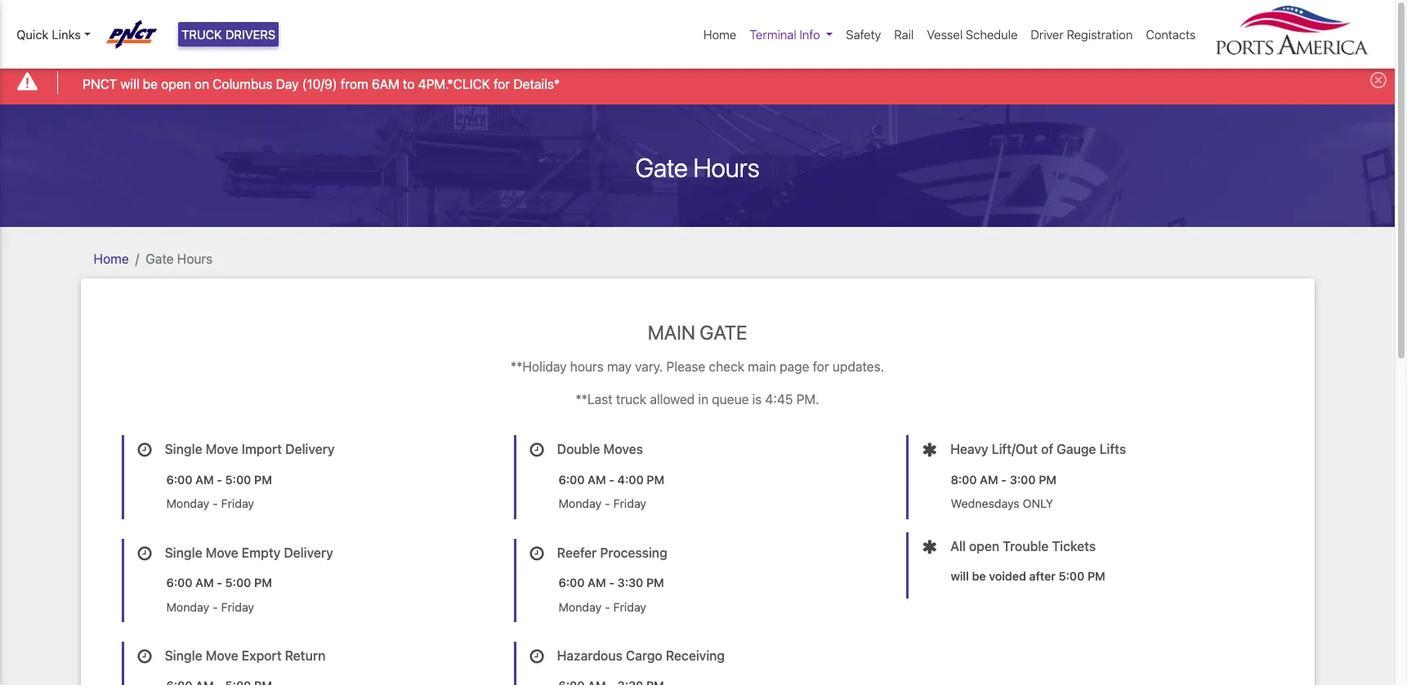 Task type: locate. For each thing, give the bounding box(es) containing it.
delivery right import
[[285, 442, 335, 457]]

1 horizontal spatial hours
[[693, 152, 760, 183]]

pm down empty
[[254, 576, 272, 590]]

monday - friday down 6:00 am - 3:30 pm
[[559, 600, 646, 614]]

am down double moves
[[588, 473, 606, 487]]

processing
[[600, 546, 667, 560]]

friday down 4:00
[[613, 497, 646, 511]]

single left import
[[165, 442, 202, 457]]

main gate
[[648, 321, 747, 344]]

monday for single move empty delivery
[[166, 600, 209, 614]]

1 horizontal spatial will
[[951, 570, 969, 583]]

- down 6:00 am - 3:30 pm
[[605, 600, 610, 614]]

6:00 am - 3:30 pm
[[559, 576, 664, 590]]

terminal info
[[750, 27, 820, 42]]

**holiday
[[511, 360, 567, 375]]

monday - friday down 6:00 am - 4:00 pm on the bottom left of the page
[[559, 497, 646, 511]]

monday - friday
[[166, 497, 254, 511], [559, 497, 646, 511], [166, 600, 254, 614], [559, 600, 646, 614]]

single left empty
[[165, 546, 202, 560]]

5:00 for single move empty delivery
[[225, 576, 251, 590]]

queue
[[712, 393, 749, 407]]

pm for heavy lift/out of gauge lifts
[[1039, 473, 1057, 487]]

gate
[[635, 152, 688, 183], [146, 251, 174, 266], [700, 321, 747, 344]]

0 horizontal spatial hours
[[177, 251, 213, 266]]

be
[[143, 76, 158, 91], [972, 570, 986, 583]]

only
[[1023, 497, 1053, 511]]

4:45
[[765, 393, 793, 407]]

0 vertical spatial for
[[494, 76, 510, 91]]

1 vertical spatial gate hours
[[146, 251, 213, 266]]

- up single move export return
[[213, 600, 218, 614]]

move
[[206, 442, 238, 457], [206, 546, 238, 560], [206, 649, 238, 664]]

6:00 am - 5:00 pm for empty
[[166, 576, 272, 590]]

1 6:00 am - 5:00 pm from the top
[[166, 473, 272, 487]]

open
[[161, 76, 191, 91], [969, 539, 999, 554]]

hazardous cargo receiving
[[557, 649, 725, 664]]

6:00
[[166, 473, 192, 487], [559, 473, 585, 487], [166, 576, 192, 590], [559, 576, 585, 590]]

0 horizontal spatial gate
[[146, 251, 174, 266]]

for left details*
[[494, 76, 510, 91]]

pm right 3:00 at the right of page
[[1039, 473, 1057, 487]]

1 horizontal spatial home
[[704, 27, 737, 42]]

pm right 4:00
[[647, 473, 664, 487]]

move left import
[[206, 442, 238, 457]]

am up wednesdays
[[980, 473, 998, 487]]

pnct will be open on columbus day (10/9) from 6am to 4pm.*click for details*
[[83, 76, 560, 91]]

2 vertical spatial single
[[165, 649, 202, 664]]

gauge
[[1057, 442, 1096, 457]]

1 vertical spatial 6:00 am - 5:00 pm
[[166, 576, 272, 590]]

monday for double moves
[[559, 497, 602, 511]]

6:00 am - 5:00 pm for import
[[166, 473, 272, 487]]

pm down tickets
[[1088, 570, 1105, 583]]

5:00 right after
[[1059, 570, 1085, 583]]

am for heavy lift/out of gauge lifts
[[980, 473, 998, 487]]

wednesdays
[[951, 497, 1020, 511]]

in
[[698, 393, 709, 407]]

monday - friday up single move export return
[[166, 600, 254, 614]]

monday - friday for single move empty delivery
[[166, 600, 254, 614]]

monday down 6:00 am - 3:30 pm
[[559, 600, 602, 614]]

details*
[[513, 76, 560, 91]]

will be voided after 5:00 pm
[[951, 570, 1105, 583]]

1 horizontal spatial home link
[[697, 19, 743, 50]]

1 move from the top
[[206, 442, 238, 457]]

friday down 3:30
[[613, 600, 646, 614]]

vessel schedule link
[[920, 19, 1024, 50]]

day
[[276, 76, 299, 91]]

friday up single move empty delivery
[[221, 497, 254, 511]]

monday down 6:00 am - 4:00 pm on the bottom left of the page
[[559, 497, 602, 511]]

move left empty
[[206, 546, 238, 560]]

safety link
[[839, 19, 888, 50]]

move left export
[[206, 649, 238, 664]]

trouble
[[1003, 539, 1049, 554]]

1 vertical spatial gate
[[146, 251, 174, 266]]

monday - friday up single move empty delivery
[[166, 497, 254, 511]]

monday up single move export return
[[166, 600, 209, 614]]

6:00 down reefer
[[559, 576, 585, 590]]

rail
[[894, 27, 914, 42]]

1 vertical spatial single
[[165, 546, 202, 560]]

1 horizontal spatial gate
[[635, 152, 688, 183]]

reefer
[[557, 546, 597, 560]]

1 vertical spatial home link
[[94, 251, 129, 266]]

for
[[494, 76, 510, 91], [813, 360, 829, 375]]

will down all
[[951, 570, 969, 583]]

1 horizontal spatial for
[[813, 360, 829, 375]]

2 single from the top
[[165, 546, 202, 560]]

am down single move import delivery in the left bottom of the page
[[195, 473, 214, 487]]

empty
[[242, 546, 281, 560]]

6:00 for single move import delivery
[[166, 473, 192, 487]]

(10/9)
[[302, 76, 337, 91]]

6:00 down single move empty delivery
[[166, 576, 192, 590]]

1 horizontal spatial be
[[972, 570, 986, 583]]

0 horizontal spatial for
[[494, 76, 510, 91]]

am for single move empty delivery
[[195, 576, 214, 590]]

terminal
[[750, 27, 796, 42]]

- left 3:30
[[609, 576, 614, 590]]

safety
[[846, 27, 881, 42]]

friday for double moves
[[613, 497, 646, 511]]

contacts
[[1146, 27, 1196, 42]]

0 vertical spatial single
[[165, 442, 202, 457]]

friday for single move import delivery
[[221, 497, 254, 511]]

hours
[[693, 152, 760, 183], [177, 251, 213, 266]]

- left 4:00
[[609, 473, 614, 487]]

0 vertical spatial gate hours
[[635, 152, 760, 183]]

0 vertical spatial move
[[206, 442, 238, 457]]

1 vertical spatial be
[[972, 570, 986, 583]]

1 vertical spatial move
[[206, 546, 238, 560]]

5:00 down single move import delivery in the left bottom of the page
[[225, 473, 251, 487]]

1 single from the top
[[165, 442, 202, 457]]

4pm.*click
[[418, 76, 490, 91]]

am for reefer processing
[[588, 576, 606, 590]]

0 horizontal spatial open
[[161, 76, 191, 91]]

monday - friday for reefer processing
[[559, 600, 646, 614]]

return
[[285, 649, 326, 664]]

5:00 for single move import delivery
[[225, 473, 251, 487]]

double
[[557, 442, 600, 457]]

4:00
[[618, 473, 644, 487]]

single move import delivery
[[165, 442, 335, 457]]

0 horizontal spatial home
[[94, 251, 129, 266]]

6:00 am - 5:00 pm down single move import delivery in the left bottom of the page
[[166, 473, 272, 487]]

open left on
[[161, 76, 191, 91]]

am for single move import delivery
[[195, 473, 214, 487]]

be left voided
[[972, 570, 986, 583]]

0 vertical spatial open
[[161, 76, 191, 91]]

single
[[165, 442, 202, 457], [165, 546, 202, 560], [165, 649, 202, 664]]

monday - friday for single move import delivery
[[166, 497, 254, 511]]

friday
[[221, 497, 254, 511], [613, 497, 646, 511], [221, 600, 254, 614], [613, 600, 646, 614]]

pm.
[[796, 393, 819, 407]]

open right all
[[969, 539, 999, 554]]

2 move from the top
[[206, 546, 238, 560]]

2 vertical spatial gate
[[700, 321, 747, 344]]

voided
[[989, 570, 1026, 583]]

pm right 3:30
[[646, 576, 664, 590]]

2 vertical spatial move
[[206, 649, 238, 664]]

move for empty
[[206, 546, 238, 560]]

be right pnct
[[143, 76, 158, 91]]

is
[[752, 393, 762, 407]]

6:00 down "double" at the left bottom
[[559, 473, 585, 487]]

please
[[666, 360, 705, 375]]

monday up single move empty delivery
[[166, 497, 209, 511]]

1 vertical spatial will
[[951, 570, 969, 583]]

home
[[704, 27, 737, 42], [94, 251, 129, 266]]

gate hours
[[635, 152, 760, 183], [146, 251, 213, 266]]

driver registration
[[1031, 27, 1133, 42]]

0 vertical spatial delivery
[[285, 442, 335, 457]]

am left 3:30
[[588, 576, 606, 590]]

0 horizontal spatial home link
[[94, 251, 129, 266]]

from
[[341, 76, 368, 91]]

0 horizontal spatial will
[[120, 76, 139, 91]]

0 vertical spatial gate
[[635, 152, 688, 183]]

check
[[709, 360, 744, 375]]

5:00 down single move empty delivery
[[225, 576, 251, 590]]

cargo
[[626, 649, 663, 664]]

0 vertical spatial be
[[143, 76, 158, 91]]

**last truck allowed in queue is 4:45 pm.
[[576, 393, 819, 407]]

6:00 am - 5:00 pm down single move empty delivery
[[166, 576, 272, 590]]

2 6:00 am - 5:00 pm from the top
[[166, 576, 272, 590]]

hazardous
[[557, 649, 623, 664]]

0 vertical spatial will
[[120, 76, 139, 91]]

0 horizontal spatial gate hours
[[146, 251, 213, 266]]

pm
[[254, 473, 272, 487], [647, 473, 664, 487], [1039, 473, 1057, 487], [1088, 570, 1105, 583], [254, 576, 272, 590], [646, 576, 664, 590]]

will inside alert
[[120, 76, 139, 91]]

delivery
[[285, 442, 335, 457], [284, 546, 333, 560]]

page
[[780, 360, 809, 375]]

updates.
[[833, 360, 884, 375]]

2 horizontal spatial gate
[[700, 321, 747, 344]]

will right pnct
[[120, 76, 139, 91]]

delivery right empty
[[284, 546, 333, 560]]

0 vertical spatial 6:00 am - 5:00 pm
[[166, 473, 272, 487]]

single left export
[[165, 649, 202, 664]]

1 vertical spatial hours
[[177, 251, 213, 266]]

1 horizontal spatial open
[[969, 539, 999, 554]]

pm for reefer processing
[[646, 576, 664, 590]]

1 vertical spatial delivery
[[284, 546, 333, 560]]

will
[[120, 76, 139, 91], [951, 570, 969, 583]]

am down single move empty delivery
[[195, 576, 214, 590]]

0 horizontal spatial be
[[143, 76, 158, 91]]

6:00 for single move empty delivery
[[166, 576, 192, 590]]

3 move from the top
[[206, 649, 238, 664]]

friday up single move export return
[[221, 600, 254, 614]]

- left 3:00 at the right of page
[[1001, 473, 1007, 487]]

3 single from the top
[[165, 649, 202, 664]]

monday
[[166, 497, 209, 511], [559, 497, 602, 511], [166, 600, 209, 614], [559, 600, 602, 614]]

pm for single move import delivery
[[254, 473, 272, 487]]

6:00 down single move import delivery in the left bottom of the page
[[166, 473, 192, 487]]

for right page
[[813, 360, 829, 375]]

6:00 am - 4:00 pm
[[559, 473, 664, 487]]

import
[[242, 442, 282, 457]]

pm down import
[[254, 473, 272, 487]]



Task type: vqa. For each thing, say whether or not it's contained in the screenshot.
Corporate Info link
no



Task type: describe. For each thing, give the bounding box(es) containing it.
1 horizontal spatial gate hours
[[635, 152, 760, 183]]

1 vertical spatial open
[[969, 539, 999, 554]]

be inside pnct will be open on columbus day (10/9) from 6am to 4pm.*click for details* link
[[143, 76, 158, 91]]

single for single move export return
[[165, 649, 202, 664]]

1 vertical spatial for
[[813, 360, 829, 375]]

truck
[[616, 393, 646, 407]]

pnct
[[83, 76, 117, 91]]

allowed
[[650, 393, 695, 407]]

export
[[242, 649, 282, 664]]

on
[[194, 76, 209, 91]]

info
[[800, 27, 820, 42]]

**last
[[576, 393, 613, 407]]

single for single move empty delivery
[[165, 546, 202, 560]]

main
[[648, 321, 695, 344]]

**holiday hours may vary. please check main page for updates.
[[511, 360, 884, 375]]

rail link
[[888, 19, 920, 50]]

0 vertical spatial hours
[[693, 152, 760, 183]]

tickets
[[1052, 539, 1096, 554]]

single move empty delivery
[[165, 546, 333, 560]]

columbus
[[213, 76, 273, 91]]

move for import
[[206, 442, 238, 457]]

truck drivers link
[[178, 22, 279, 47]]

- down 6:00 am - 4:00 pm on the bottom left of the page
[[605, 497, 610, 511]]

monday for single move import delivery
[[166, 497, 209, 511]]

wednesdays only
[[951, 497, 1053, 511]]

drivers
[[225, 27, 276, 42]]

- up single move empty delivery
[[213, 497, 218, 511]]

friday for single move empty delivery
[[221, 600, 254, 614]]

contacts link
[[1139, 19, 1202, 50]]

reefer processing
[[557, 546, 667, 560]]

8:00
[[951, 473, 977, 487]]

quick links link
[[16, 25, 90, 44]]

registration
[[1067, 27, 1133, 42]]

schedule
[[966, 27, 1018, 42]]

pnct will be open on columbus day (10/9) from 6am to 4pm.*click for details* link
[[83, 74, 560, 94]]

links
[[52, 27, 81, 42]]

monday - friday for double moves
[[559, 497, 646, 511]]

pnct will be open on columbus day (10/9) from 6am to 4pm.*click for details* alert
[[0, 60, 1395, 104]]

after
[[1029, 570, 1056, 583]]

monday for reefer processing
[[559, 600, 602, 614]]

delivery for single move empty delivery
[[284, 546, 333, 560]]

0 vertical spatial home
[[704, 27, 737, 42]]

for inside pnct will be open on columbus day (10/9) from 6am to 4pm.*click for details* link
[[494, 76, 510, 91]]

lifts
[[1099, 442, 1126, 457]]

6:00 for double moves
[[559, 473, 585, 487]]

pm for double moves
[[647, 473, 664, 487]]

3:00
[[1010, 473, 1036, 487]]

move for export
[[206, 649, 238, 664]]

of
[[1041, 442, 1053, 457]]

- down single move empty delivery
[[217, 576, 222, 590]]

all
[[950, 539, 966, 554]]

vessel schedule
[[927, 27, 1018, 42]]

main
[[748, 360, 776, 375]]

open inside alert
[[161, 76, 191, 91]]

driver registration link
[[1024, 19, 1139, 50]]

quick
[[16, 27, 49, 42]]

single move export return
[[165, 649, 326, 664]]

vary.
[[635, 360, 663, 375]]

6:00 for reefer processing
[[559, 576, 585, 590]]

moves
[[603, 442, 643, 457]]

pm for single move empty delivery
[[254, 576, 272, 590]]

double moves
[[557, 442, 643, 457]]

to
[[403, 76, 415, 91]]

am for double moves
[[588, 473, 606, 487]]

6am
[[372, 76, 399, 91]]

1 vertical spatial home
[[94, 251, 129, 266]]

terminal info link
[[743, 19, 839, 50]]

friday for reefer processing
[[613, 600, 646, 614]]

all open trouble tickets
[[950, 539, 1096, 554]]

3:30
[[618, 576, 643, 590]]

- down single move import delivery in the left bottom of the page
[[217, 473, 222, 487]]

receiving
[[666, 649, 725, 664]]

vessel
[[927, 27, 963, 42]]

single for single move import delivery
[[165, 442, 202, 457]]

hours
[[570, 360, 604, 375]]

may
[[607, 360, 632, 375]]

0 vertical spatial home link
[[697, 19, 743, 50]]

heavy
[[950, 442, 988, 457]]

driver
[[1031, 27, 1064, 42]]

delivery for single move import delivery
[[285, 442, 335, 457]]

quick links
[[16, 27, 81, 42]]

truck drivers
[[181, 27, 276, 42]]

close image
[[1370, 72, 1387, 88]]

lift/out
[[992, 442, 1038, 457]]

heavy lift/out of gauge lifts
[[950, 442, 1126, 457]]

truck
[[181, 27, 222, 42]]

8:00 am - 3:00 pm
[[951, 473, 1057, 487]]



